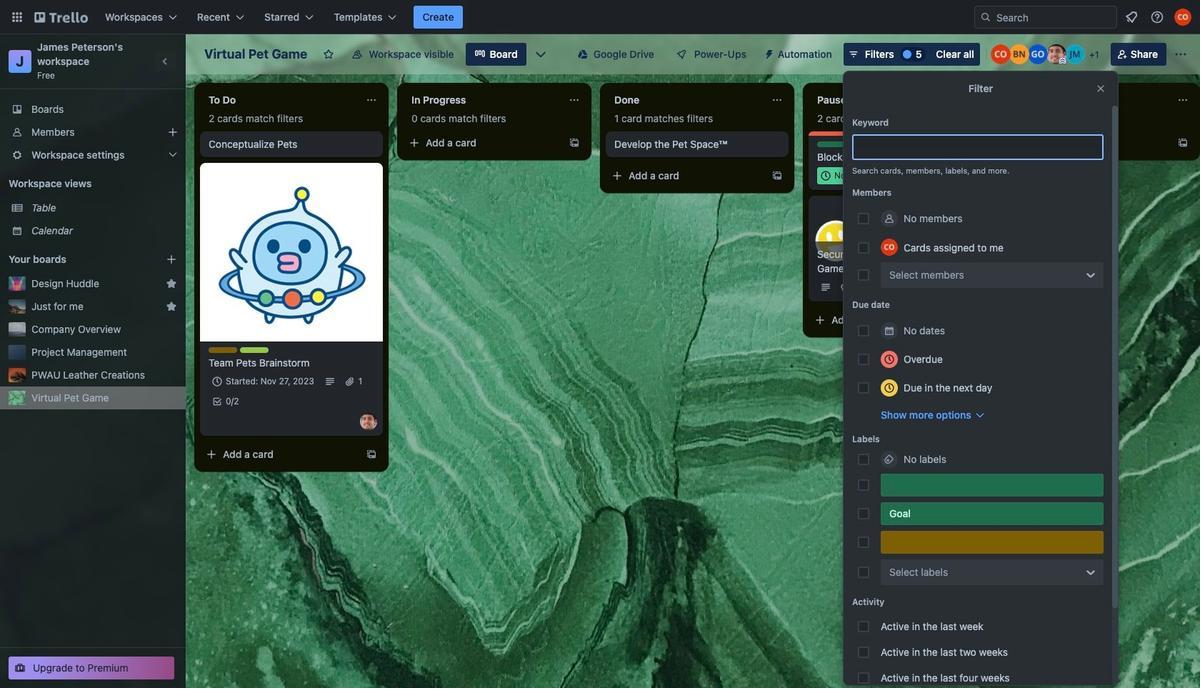 Task type: describe. For each thing, give the bounding box(es) containing it.
color: yellow, title: none element
[[881, 531, 1104, 554]]

google drive icon image
[[578, 49, 588, 59]]

1 horizontal spatial color: green, title: "goal" element
[[881, 502, 1104, 525]]

close popover image
[[1095, 83, 1107, 94]]

color: red, title: "blocker" element
[[849, 141, 878, 147]]

show menu image
[[1174, 47, 1188, 61]]

0 horizontal spatial color: green, title: "goal" element
[[818, 141, 846, 147]]

primary element
[[0, 0, 1201, 34]]

create from template… image
[[772, 170, 783, 182]]

color: green, title: none element
[[881, 474, 1104, 497]]

star or unstar board image
[[323, 49, 335, 60]]

this member is an admin of this board. image
[[1060, 58, 1066, 64]]

ben nelson (bennelson96) image
[[1010, 44, 1030, 64]]

customize views image
[[534, 47, 548, 61]]

sm image
[[758, 43, 778, 63]]

Enter a keyword… text field
[[853, 134, 1104, 160]]

0 vertical spatial christina overa (christinaovera) image
[[1175, 9, 1192, 26]]

christina overa (christinaovera) image
[[991, 44, 1011, 64]]

2 horizontal spatial create from template… image
[[1178, 137, 1189, 149]]

open information menu image
[[1151, 10, 1165, 24]]

color: yellow, title: none image
[[209, 347, 237, 353]]

1 horizontal spatial create from template… image
[[569, 137, 580, 149]]



Task type: locate. For each thing, give the bounding box(es) containing it.
back to home image
[[34, 6, 88, 29]]

add board image
[[166, 254, 177, 265]]

christina overa (christinaovera) image
[[1175, 9, 1192, 26], [881, 239, 898, 256]]

Search field
[[992, 7, 1117, 27]]

1 horizontal spatial christina overa (christinaovera) image
[[1175, 9, 1192, 26]]

create from template… image
[[569, 137, 580, 149], [1178, 137, 1189, 149], [366, 449, 377, 460]]

0 notifications image
[[1123, 9, 1141, 26]]

0 horizontal spatial christina overa (christinaovera) image
[[881, 239, 898, 256]]

james peterson (jamespeterson93) image
[[1047, 44, 1067, 64]]

james peterson (jamespeterson93) image
[[360, 413, 377, 430]]

2 starred icon image from the top
[[166, 301, 177, 312]]

color: green, title: "goal" element down 'color: green, title: none' element
[[881, 502, 1104, 525]]

Board name text field
[[197, 43, 315, 66]]

color: green, title: "goal" element
[[818, 141, 846, 147], [881, 502, 1104, 525]]

1 starred icon image from the top
[[166, 278, 177, 289]]

your boards with 6 items element
[[9, 251, 144, 268]]

0 horizontal spatial create from template… image
[[366, 449, 377, 460]]

1 vertical spatial starred icon image
[[166, 301, 177, 312]]

color: bold lime, title: "team task" element
[[240, 347, 269, 353]]

None text field
[[200, 89, 360, 111]]

gary orlando (garyorlando) image
[[1028, 44, 1048, 64]]

1 vertical spatial christina overa (christinaovera) image
[[881, 239, 898, 256]]

None text field
[[403, 89, 563, 111], [606, 89, 766, 111], [809, 89, 969, 111], [1012, 89, 1172, 111], [403, 89, 563, 111], [606, 89, 766, 111], [809, 89, 969, 111], [1012, 89, 1172, 111]]

workspace navigation collapse icon image
[[156, 51, 176, 71]]

None checkbox
[[818, 167, 894, 184]]

color: green, title: "goal" element left color: red, title: "blocker" element
[[818, 141, 846, 147]]

search image
[[980, 11, 992, 23]]

jeremy miller (jeremymiller198) image
[[1065, 44, 1085, 64]]

1 vertical spatial color: green, title: "goal" element
[[881, 502, 1104, 525]]

0 vertical spatial color: green, title: "goal" element
[[818, 141, 846, 147]]

starred icon image
[[166, 278, 177, 289], [166, 301, 177, 312]]

0 vertical spatial starred icon image
[[166, 278, 177, 289]]



Task type: vqa. For each thing, say whether or not it's contained in the screenshot.
All
no



